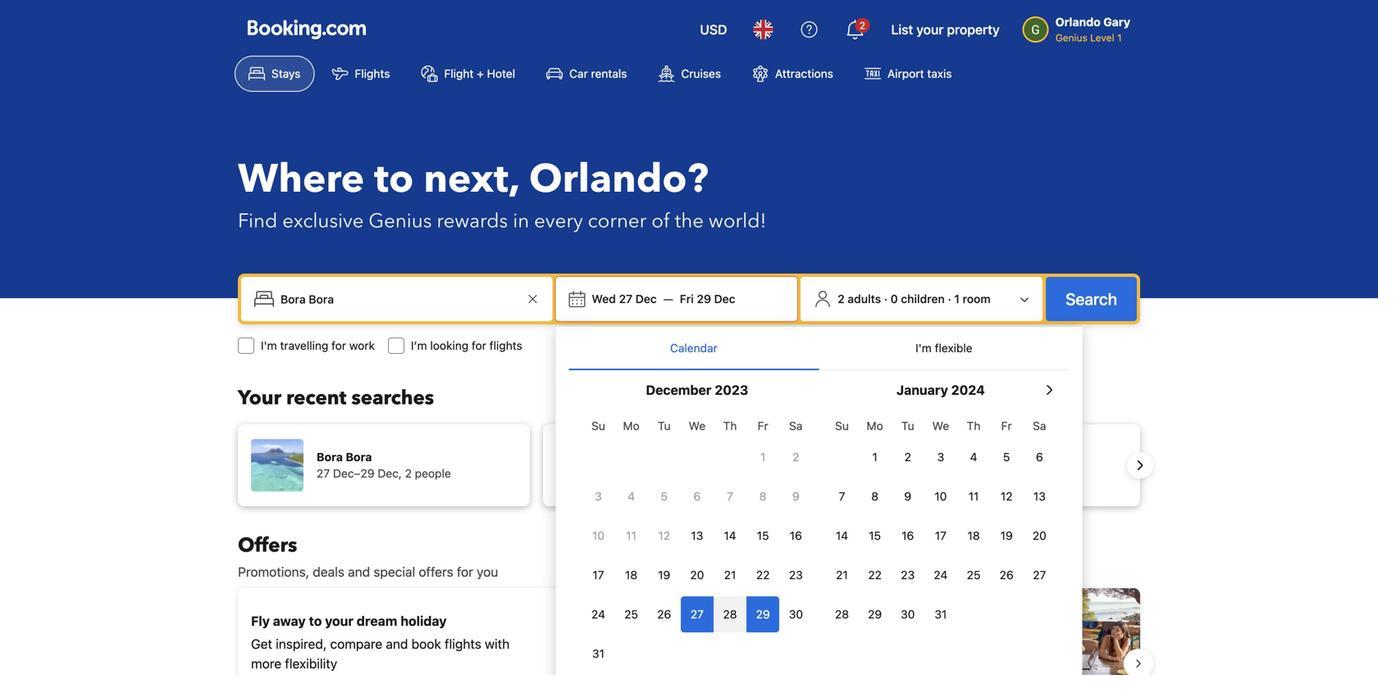 Task type: locate. For each thing, give the bounding box(es) containing it.
fr for 2023
[[758, 420, 768, 433]]

su
[[591, 420, 605, 433], [835, 420, 849, 433]]

0 horizontal spatial 9
[[792, 490, 800, 504]]

your inside "take your longest holiday yet browse properties offering long- term stays, many at reduced monthly rates."
[[741, 604, 770, 620]]

2 left adults
[[838, 292, 845, 306]]

13
[[1033, 490, 1046, 504], [691, 530, 703, 543]]

2 right the dec, on the left of the page
[[405, 467, 412, 481]]

1 14 from the left
[[724, 530, 736, 543]]

7 for 7 december 2023 checkbox
[[727, 490, 733, 504]]

8 left 9 option
[[871, 490, 879, 504]]

1 vertical spatial 18
[[625, 569, 638, 582]]

7 inside 7 december 2023 checkbox
[[727, 490, 733, 504]]

25 right 24 january 2024 checkbox
[[967, 569, 981, 582]]

5 right 4 december 2023 option
[[661, 490, 668, 504]]

9 inside option
[[904, 490, 911, 504]]

9 right 8 december 2023 checkbox
[[792, 490, 800, 504]]

1 horizontal spatial 3
[[937, 451, 944, 464]]

0 horizontal spatial 13
[[691, 530, 703, 543]]

3 right the 2 january 2024 checkbox
[[937, 451, 944, 464]]

23
[[789, 569, 803, 582], [901, 569, 915, 582]]

list your property
[[891, 22, 1000, 37]]

13 inside 13 option
[[691, 530, 703, 543]]

21 left 22 "option"
[[836, 569, 848, 582]]

2 grid from the left
[[826, 410, 1056, 633]]

0 horizontal spatial to
[[309, 614, 322, 630]]

22 right 21 "option"
[[756, 569, 770, 582]]

tu up the 2 january 2024 checkbox
[[901, 420, 914, 433]]

0 horizontal spatial tu
[[658, 420, 671, 433]]

30 up properties
[[789, 608, 803, 622]]

0 horizontal spatial 15
[[757, 530, 769, 543]]

2 22 from the left
[[868, 569, 882, 582]]

1 horizontal spatial 8
[[871, 490, 879, 504]]

for inside offers promotions, deals and special offers for you
[[457, 565, 473, 580]]

2 bora from the left
[[346, 451, 372, 464]]

4 for 4 december 2023 option
[[628, 490, 635, 504]]

2 right 1 january 2024 option
[[904, 451, 911, 464]]

tab list containing calendar
[[569, 327, 1069, 372]]

1 left 2 option
[[760, 451, 766, 464]]

sa up 6 january 2024 checkbox
[[1033, 420, 1046, 433]]

1 horizontal spatial 22
[[868, 569, 882, 582]]

more
[[251, 657, 281, 672]]

1 horizontal spatial 21
[[836, 569, 848, 582]]

1 horizontal spatial 24
[[934, 569, 948, 582]]

17 for 17 checkbox
[[935, 530, 947, 543]]

27 left dec–29
[[317, 467, 330, 481]]

fr for 2024
[[1001, 420, 1012, 433]]

1 left "room"
[[954, 292, 960, 306]]

22 right 21 january 2024 option
[[868, 569, 882, 582]]

29 right "fri"
[[697, 292, 711, 306]]

promotions,
[[238, 565, 309, 580]]

children
[[901, 292, 945, 306]]

27 inside 27 january 2024 option
[[1033, 569, 1046, 582]]

1 horizontal spatial 29
[[756, 608, 770, 622]]

for left work at left
[[332, 339, 346, 353]]

0 horizontal spatial 12
[[658, 530, 670, 543]]

29 for 29 december 2023 checkbox
[[756, 608, 770, 622]]

19 inside 'option'
[[658, 569, 670, 582]]

and inside offers promotions, deals and special offers for you
[[348, 565, 370, 580]]

17 for 17 december 2023 "option"
[[593, 569, 604, 582]]

1 bora from the left
[[317, 451, 343, 464]]

0 vertical spatial 25
[[967, 569, 981, 582]]

1 inside option
[[872, 451, 878, 464]]

1 horizontal spatial your
[[741, 604, 770, 620]]

21
[[724, 569, 736, 582], [836, 569, 848, 582]]

1 horizontal spatial mo
[[867, 420, 883, 433]]

philadelphia
[[927, 451, 996, 464]]

we for december
[[689, 420, 706, 433]]

2 su from the left
[[835, 420, 849, 433]]

5 inside checkbox
[[661, 490, 668, 504]]

searches
[[351, 385, 434, 412]]

11 left 12 january 2024 checkbox
[[969, 490, 979, 504]]

exclusive
[[282, 208, 364, 235]]

sa up 2 option
[[789, 420, 803, 433]]

6 right 5 checkbox
[[694, 490, 701, 504]]

31 inside option
[[592, 648, 605, 661]]

30 inside 30 option
[[901, 608, 915, 622]]

11 left 12 checkbox
[[626, 530, 636, 543]]

3 for 3 december 2023 checkbox
[[595, 490, 602, 504]]

0 horizontal spatial flights
[[445, 637, 481, 653]]

19 right 18 january 2024 checkbox
[[1000, 530, 1013, 543]]

2 dec from the left
[[714, 292, 735, 306]]

15 December 2023 checkbox
[[747, 518, 779, 555]]

16 right 15 january 2024 checkbox
[[902, 530, 914, 543]]

8 inside 8 january 2024 option
[[871, 490, 879, 504]]

0 horizontal spatial 22
[[756, 569, 770, 582]]

27 January 2024 checkbox
[[1023, 558, 1056, 594]]

23 right 22 december 2023 option
[[789, 569, 803, 582]]

7 December 2023 checkbox
[[714, 479, 747, 515]]

27
[[619, 292, 633, 306], [317, 467, 330, 481], [1033, 569, 1046, 582], [691, 608, 704, 622]]

1 horizontal spatial 7
[[839, 490, 845, 504]]

2 inside 'dropdown button'
[[838, 292, 845, 306]]

1 horizontal spatial 9
[[904, 490, 911, 504]]

22 inside 22 "option"
[[868, 569, 882, 582]]

fr up "1" checkbox
[[758, 420, 768, 433]]

0 vertical spatial 13
[[1033, 490, 1046, 504]]

7 left 8 january 2024 option at the bottom right of page
[[839, 490, 845, 504]]

14 inside 14 january 2024 checkbox
[[836, 530, 848, 543]]

15 right 14 december 2023 option
[[757, 530, 769, 543]]

1 vertical spatial 10
[[592, 530, 605, 543]]

4 December 2023 checkbox
[[615, 479, 648, 515]]

15 right 14 january 2024 checkbox
[[869, 530, 881, 543]]

28
[[723, 608, 737, 622], [835, 608, 849, 622]]

6
[[1036, 451, 1043, 464], [694, 490, 701, 504]]

get
[[251, 637, 272, 653]]

1 7 from the left
[[727, 490, 733, 504]]

1 vertical spatial 5
[[661, 490, 668, 504]]

2 left list
[[860, 20, 865, 31]]

and inside fly away to your dream holiday get inspired, compare and book flights with more flexibility
[[386, 637, 408, 653]]

25 inside checkbox
[[624, 608, 638, 622]]

19 for 19 'option'
[[658, 569, 670, 582]]

1 December 2023 checkbox
[[747, 440, 779, 476]]

8 for 8 january 2024 option at the bottom right of page
[[871, 490, 879, 504]]

14 left 15 checkbox
[[724, 530, 736, 543]]

2 sa from the left
[[1033, 420, 1046, 433]]

people
[[415, 467, 451, 481]]

1 vertical spatial flights
[[445, 637, 481, 653]]

4 inside option
[[628, 490, 635, 504]]

1 horizontal spatial 18
[[968, 530, 980, 543]]

0 horizontal spatial 25
[[624, 608, 638, 622]]

18 January 2024 checkbox
[[957, 518, 990, 555]]

airport taxis link
[[851, 56, 966, 92]]

1 horizontal spatial sa
[[1033, 420, 1046, 433]]

0 horizontal spatial 20
[[690, 569, 704, 582]]

dec right "fri"
[[714, 292, 735, 306]]

17 December 2023 checkbox
[[582, 558, 615, 594]]

30 right yet
[[901, 608, 915, 622]]

25 for 25 checkbox
[[967, 569, 981, 582]]

0 horizontal spatial i'm
[[261, 339, 277, 353]]

to right away
[[309, 614, 322, 630]]

inspired,
[[276, 637, 327, 653]]

30 December 2023 checkbox
[[779, 597, 812, 633]]

22 for 22 "option"
[[868, 569, 882, 582]]

1 23 from the left
[[789, 569, 803, 582]]

17 left 18 checkbox
[[593, 569, 604, 582]]

23 January 2024 checkbox
[[891, 558, 924, 594]]

10 inside checkbox
[[935, 490, 947, 504]]

17 inside checkbox
[[935, 530, 947, 543]]

27 right 26 january 2024 option
[[1033, 569, 1046, 582]]

we
[[689, 420, 706, 433], [932, 420, 949, 433]]

1 vertical spatial 17
[[593, 569, 604, 582]]

2 · from the left
[[948, 292, 951, 306]]

0 vertical spatial flights
[[489, 339, 522, 353]]

to inside fly away to your dream holiday get inspired, compare and book flights with more flexibility
[[309, 614, 322, 630]]

0 vertical spatial 19
[[1000, 530, 1013, 543]]

1 vertical spatial 13
[[691, 530, 703, 543]]

20 right 19 january 2024 checkbox
[[1033, 530, 1047, 543]]

21 inside "option"
[[724, 569, 736, 582]]

8 inside 8 december 2023 checkbox
[[759, 490, 767, 504]]

29 inside "option"
[[868, 608, 882, 622]]

fly away to your dream holiday get inspired, compare and book flights with more flexibility
[[251, 614, 510, 672]]

25 right 24 december 2023 checkbox at the bottom
[[624, 608, 638, 622]]

i'm flexible
[[916, 342, 973, 355]]

0 horizontal spatial 26
[[657, 608, 671, 622]]

cruises link
[[644, 56, 735, 92]]

17 right 16 checkbox
[[935, 530, 947, 543]]

10 December 2023 checkbox
[[582, 518, 615, 555]]

11 for 11 december 2023 checkbox
[[626, 530, 636, 543]]

29
[[697, 292, 711, 306], [756, 608, 770, 622], [868, 608, 882, 622]]

30 inside option
[[789, 608, 803, 622]]

20
[[1033, 530, 1047, 543], [690, 569, 704, 582]]

27 left take
[[691, 608, 704, 622]]

fr up the 5 january 2024 checkbox
[[1001, 420, 1012, 433]]

4 inside checkbox
[[970, 451, 977, 464]]

2
[[860, 20, 865, 31], [838, 292, 845, 306], [793, 451, 799, 464], [904, 451, 911, 464], [405, 467, 412, 481]]

we down december 2023
[[689, 420, 706, 433]]

31 inside checkbox
[[935, 608, 947, 622]]

26
[[1000, 569, 1014, 582], [657, 608, 671, 622]]

19
[[1000, 530, 1013, 543], [658, 569, 670, 582]]

21 January 2024 checkbox
[[826, 558, 858, 594]]

1 region from the top
[[225, 418, 1153, 514]]

17 inside "option"
[[593, 569, 604, 582]]

special
[[374, 565, 415, 580]]

1 horizontal spatial 11
[[969, 490, 979, 504]]

1 horizontal spatial bora
[[346, 451, 372, 464]]

11 for the 11 checkbox
[[969, 490, 979, 504]]

24 left 25 checkbox in the left bottom of the page
[[591, 608, 605, 622]]

29 inside checkbox
[[756, 608, 770, 622]]

the
[[675, 208, 704, 235]]

7 right 6 checkbox
[[727, 490, 733, 504]]

11 inside 11 december 2023 checkbox
[[626, 530, 636, 543]]

1 horizontal spatial 14
[[836, 530, 848, 543]]

25 inside checkbox
[[967, 569, 981, 582]]

your for take
[[741, 604, 770, 620]]

1 we from the left
[[689, 420, 706, 433]]

offers promotions, deals and special offers for you
[[238, 533, 498, 580]]

su for january
[[835, 420, 849, 433]]

0 horizontal spatial 14
[[724, 530, 736, 543]]

19 for 19 january 2024 checkbox
[[1000, 530, 1013, 543]]

tu for january
[[901, 420, 914, 433]]

genius left rewards
[[369, 208, 432, 235]]

0 horizontal spatial 24
[[591, 608, 605, 622]]

1 tu from the left
[[658, 420, 671, 433]]

5 inside checkbox
[[1003, 451, 1010, 464]]

wed 27 dec — fri 29 dec
[[592, 292, 735, 306]]

1 horizontal spatial 5
[[1003, 451, 1010, 464]]

10 inside option
[[592, 530, 605, 543]]

2 adults · 0 children · 1 room button
[[807, 284, 1036, 315]]

10 left the 11 checkbox
[[935, 490, 947, 504]]

13 January 2024 checkbox
[[1023, 479, 1056, 515]]

9
[[792, 490, 800, 504], [904, 490, 911, 504]]

16 right 15 checkbox
[[790, 530, 802, 543]]

rates.
[[760, 667, 794, 676]]

1 th from the left
[[723, 420, 737, 433]]

tab list
[[569, 327, 1069, 372]]

0 horizontal spatial 17
[[593, 569, 604, 582]]

1 vertical spatial to
[[309, 614, 322, 630]]

15 inside checkbox
[[757, 530, 769, 543]]

26 December 2023 checkbox
[[648, 597, 681, 633]]

26 right 25 checkbox
[[1000, 569, 1014, 582]]

· left 0
[[884, 292, 888, 306]]

0 horizontal spatial your
[[325, 614, 354, 630]]

1 vertical spatial 26
[[657, 608, 671, 622]]

2 21 from the left
[[836, 569, 848, 582]]

1 horizontal spatial i'm
[[916, 342, 932, 355]]

for left you
[[457, 565, 473, 580]]

1 vertical spatial 11
[[626, 530, 636, 543]]

i'm
[[411, 339, 427, 353]]

16 December 2023 checkbox
[[779, 518, 812, 555]]

attractions
[[775, 67, 833, 80]]

13 right 12 checkbox
[[691, 530, 703, 543]]

1 horizontal spatial fr
[[1001, 420, 1012, 433]]

1 horizontal spatial dec
[[714, 292, 735, 306]]

9 January 2024 checkbox
[[891, 479, 924, 515]]

1 28 from the left
[[723, 608, 737, 622]]

18 December 2023 checkbox
[[615, 558, 648, 594]]

7 January 2024 checkbox
[[826, 479, 858, 515]]

term
[[709, 647, 736, 662]]

0 horizontal spatial mo
[[623, 420, 640, 433]]

14 left 15 january 2024 checkbox
[[836, 530, 848, 543]]

for right looking
[[472, 339, 486, 353]]

22 December 2023 checkbox
[[747, 558, 779, 594]]

flight + hotel
[[444, 67, 515, 80]]

bora
[[317, 451, 343, 464], [346, 451, 372, 464]]

18 for 18 checkbox
[[625, 569, 638, 582]]

0 horizontal spatial we
[[689, 420, 706, 433]]

to left next,
[[374, 153, 414, 206]]

1 21 from the left
[[724, 569, 736, 582]]

tu for december
[[658, 420, 671, 433]]

12 right the 11 checkbox
[[1001, 490, 1013, 504]]

4 January 2024 checkbox
[[957, 440, 990, 476]]

your recent searches
[[238, 385, 434, 412]]

2 16 from the left
[[902, 530, 914, 543]]

13 December 2023 checkbox
[[681, 518, 714, 555]]

grid
[[582, 410, 812, 673], [826, 410, 1056, 633]]

9 left 10 january 2024 checkbox
[[904, 490, 911, 504]]

2 fr from the left
[[1001, 420, 1012, 433]]

26 right 25 checkbox in the left bottom of the page
[[657, 608, 671, 622]]

21 inside option
[[836, 569, 848, 582]]

0 vertical spatial to
[[374, 153, 414, 206]]

21 for 21 "option"
[[724, 569, 736, 582]]

1 horizontal spatial 26
[[1000, 569, 1014, 582]]

27 cell
[[681, 594, 714, 633]]

28 December 2023 checkbox
[[714, 597, 747, 633]]

31 down 24 december 2023 checkbox at the bottom
[[592, 648, 605, 661]]

30 for the 30 option
[[789, 608, 803, 622]]

0 horizontal spatial bora
[[317, 451, 343, 464]]

10 for 10 january 2024 checkbox
[[935, 490, 947, 504]]

1 grid from the left
[[582, 410, 812, 673]]

0 horizontal spatial 21
[[724, 569, 736, 582]]

2 9 from the left
[[904, 490, 911, 504]]

2 23 from the left
[[901, 569, 915, 582]]

1 22 from the left
[[756, 569, 770, 582]]

1 horizontal spatial flights
[[489, 339, 522, 353]]

mo up 4 december 2023 option
[[623, 420, 640, 433]]

1 vertical spatial and
[[386, 637, 408, 653]]

su up 3 december 2023 checkbox
[[591, 420, 605, 433]]

su up 7 checkbox
[[835, 420, 849, 433]]

take your longest holiday yet image
[[993, 589, 1140, 676]]

i'm travelling for work
[[261, 339, 375, 353]]

21 right the 20 december 2023 option
[[724, 569, 736, 582]]

genius down orlando at the right top
[[1056, 32, 1088, 43]]

14 December 2023 checkbox
[[714, 518, 747, 555]]

0 vertical spatial 5
[[1003, 451, 1010, 464]]

5
[[1003, 451, 1010, 464], [661, 490, 668, 504]]

1 sa from the left
[[789, 420, 803, 433]]

1 horizontal spatial holiday
[[824, 604, 870, 620]]

2 right "1" checkbox
[[793, 451, 799, 464]]

flights left with
[[445, 637, 481, 653]]

holiday inside fly away to your dream holiday get inspired, compare and book flights with more flexibility
[[401, 614, 447, 630]]

region
[[225, 418, 1153, 514], [225, 582, 1153, 676]]

19 January 2024 checkbox
[[990, 518, 1023, 555]]

0 vertical spatial 10
[[935, 490, 947, 504]]

19 left the 20 december 2023 option
[[658, 569, 670, 582]]

3 inside checkbox
[[595, 490, 602, 504]]

grid for january
[[826, 410, 1056, 633]]

1 left the 2 january 2024 checkbox
[[872, 451, 878, 464]]

stays,
[[740, 647, 775, 662]]

25 January 2024 checkbox
[[957, 558, 990, 594]]

your right list
[[917, 22, 944, 37]]

and
[[348, 565, 370, 580], [386, 637, 408, 653]]

8
[[759, 490, 767, 504], [871, 490, 879, 504]]

0 vertical spatial 26
[[1000, 569, 1014, 582]]

i'm left travelling on the left of the page
[[261, 339, 277, 353]]

calendar
[[670, 342, 718, 355]]

1 horizontal spatial and
[[386, 637, 408, 653]]

2 region from the top
[[225, 582, 1153, 676]]

18
[[968, 530, 980, 543], [625, 569, 638, 582]]

2 8 from the left
[[871, 490, 879, 504]]

usd
[[700, 22, 727, 37]]

23 right 22 "option"
[[901, 569, 915, 582]]

next image
[[1130, 456, 1150, 476]]

offers
[[419, 565, 453, 580]]

1 su from the left
[[591, 420, 605, 433]]

8 January 2024 checkbox
[[858, 479, 891, 515]]

1 vertical spatial 31
[[592, 648, 605, 661]]

0 vertical spatial 31
[[935, 608, 947, 622]]

29 up properties
[[756, 608, 770, 622]]

0 horizontal spatial 3
[[595, 490, 602, 504]]

7 inside 7 checkbox
[[839, 490, 845, 504]]

31 January 2024 checkbox
[[924, 597, 957, 633]]

1 horizontal spatial 6
[[1036, 451, 1043, 464]]

1 vertical spatial 3
[[595, 490, 602, 504]]

for
[[332, 339, 346, 353], [472, 339, 486, 353], [457, 565, 473, 580]]

0 horizontal spatial ·
[[884, 292, 888, 306]]

1 January 2024 checkbox
[[858, 440, 891, 476]]

5 January 2024 checkbox
[[990, 440, 1023, 476]]

4 left the 5 january 2024 checkbox
[[970, 451, 977, 464]]

22 inside 22 december 2023 option
[[756, 569, 770, 582]]

1 9 from the left
[[792, 490, 800, 504]]

1 vertical spatial 19
[[658, 569, 670, 582]]

0 vertical spatial and
[[348, 565, 370, 580]]

1 mo from the left
[[623, 420, 640, 433]]

1 16 from the left
[[790, 530, 802, 543]]

1 8 from the left
[[759, 490, 767, 504]]

mo for december
[[623, 420, 640, 433]]

mo up 1 january 2024 option
[[867, 420, 883, 433]]

2 28 from the left
[[835, 608, 849, 622]]

4 right 3 december 2023 checkbox
[[628, 490, 635, 504]]

book
[[412, 637, 441, 653]]

i'm
[[261, 339, 277, 353], [916, 342, 932, 355]]

0 horizontal spatial 10
[[592, 530, 605, 543]]

12 right 11 december 2023 checkbox
[[658, 530, 670, 543]]

1 horizontal spatial 23
[[901, 569, 915, 582]]

26 January 2024 checkbox
[[990, 558, 1023, 594]]

0 vertical spatial 24
[[934, 569, 948, 582]]

11 inside the 11 checkbox
[[969, 490, 979, 504]]

28 inside cell
[[723, 608, 737, 622]]

find
[[238, 208, 278, 235]]

30 January 2024 checkbox
[[891, 597, 924, 633]]

th
[[723, 420, 737, 433], [967, 420, 981, 433]]

and right "deals"
[[348, 565, 370, 580]]

28 up browse
[[723, 608, 737, 622]]

5 right 4 january 2024 checkbox on the right of page
[[1003, 451, 1010, 464]]

fri 29 dec button
[[673, 285, 742, 314]]

i'm inside i'm flexible button
[[916, 342, 932, 355]]

0 vertical spatial region
[[225, 418, 1153, 514]]

next,
[[424, 153, 519, 206]]

3
[[937, 451, 944, 464], [595, 490, 602, 504]]

0 horizontal spatial 28
[[723, 608, 737, 622]]

holiday
[[824, 604, 870, 620], [401, 614, 447, 630]]

19 December 2023 checkbox
[[648, 558, 681, 594]]

search
[[1066, 290, 1117, 309]]

2 th from the left
[[967, 420, 981, 433]]

15 for 15 january 2024 checkbox
[[869, 530, 881, 543]]

1 horizontal spatial 31
[[935, 608, 947, 622]]

cruises
[[681, 67, 721, 80]]

we up 3 checkbox
[[932, 420, 949, 433]]

28 up 'offering'
[[835, 608, 849, 622]]

for for travelling
[[332, 339, 346, 353]]

1 vertical spatial 12
[[658, 530, 670, 543]]

1 horizontal spatial su
[[835, 420, 849, 433]]

29 December 2023 checkbox
[[747, 597, 779, 633]]

tu down december
[[658, 420, 671, 433]]

fri
[[680, 292, 694, 306]]

19 inside checkbox
[[1000, 530, 1013, 543]]

1 15 from the left
[[757, 530, 769, 543]]

1 vertical spatial 24
[[591, 608, 605, 622]]

0 vertical spatial 4
[[970, 451, 977, 464]]

1 vertical spatial region
[[225, 582, 1153, 676]]

31 right 30 option
[[935, 608, 947, 622]]

4
[[970, 451, 977, 464], [628, 490, 635, 504]]

3 left 4 december 2023 option
[[595, 490, 602, 504]]

1 30 from the left
[[789, 608, 803, 622]]

2 30 from the left
[[901, 608, 915, 622]]

your up compare
[[325, 614, 354, 630]]

2 tu from the left
[[901, 420, 914, 433]]

15 inside checkbox
[[869, 530, 881, 543]]

18 for 18 january 2024 checkbox
[[968, 530, 980, 543]]

fly away to your dream holiday image
[[555, 607, 669, 676]]

0 vertical spatial 20
[[1033, 530, 1047, 543]]

0 horizontal spatial su
[[591, 420, 605, 433]]

25 December 2023 checkbox
[[615, 597, 648, 633]]

i'm for i'm flexible
[[916, 342, 932, 355]]

9 inside checkbox
[[792, 490, 800, 504]]

1 down gary at the right of page
[[1117, 32, 1122, 43]]

·
[[884, 292, 888, 306], [948, 292, 951, 306]]

22 for 22 december 2023 option
[[756, 569, 770, 582]]

20 left 21 "option"
[[690, 569, 704, 582]]

and left 'book'
[[386, 637, 408, 653]]

1 horizontal spatial ·
[[948, 292, 951, 306]]

1 horizontal spatial 12
[[1001, 490, 1013, 504]]

1 fr from the left
[[758, 420, 768, 433]]

29 up long-
[[868, 608, 882, 622]]

0 horizontal spatial 7
[[727, 490, 733, 504]]

13 inside 13 january 2024 checkbox
[[1033, 490, 1046, 504]]

1 horizontal spatial th
[[967, 420, 981, 433]]

0 vertical spatial 12
[[1001, 490, 1013, 504]]

flights
[[489, 339, 522, 353], [445, 637, 481, 653]]

th for 2023
[[723, 420, 737, 433]]

1 horizontal spatial 25
[[967, 569, 981, 582]]

orlando?
[[529, 153, 709, 206]]

0 vertical spatial 6
[[1036, 451, 1043, 464]]

6 right the 5 january 2024 checkbox
[[1036, 451, 1043, 464]]

car rentals
[[569, 67, 627, 80]]

1 horizontal spatial 17
[[935, 530, 947, 543]]

· right children
[[948, 292, 951, 306]]

2 15 from the left
[[869, 530, 881, 543]]

mo for january
[[867, 420, 883, 433]]

search button
[[1046, 277, 1137, 322]]

0 horizontal spatial and
[[348, 565, 370, 580]]

13 right 12 january 2024 checkbox
[[1033, 490, 1046, 504]]

1 horizontal spatial 15
[[869, 530, 881, 543]]

15
[[757, 530, 769, 543], [869, 530, 881, 543]]

24 for 24 december 2023 checkbox at the bottom
[[591, 608, 605, 622]]

flights right looking
[[489, 339, 522, 353]]

your right take
[[741, 604, 770, 620]]

14 inside 14 december 2023 option
[[724, 530, 736, 543]]

0 horizontal spatial 5
[[661, 490, 668, 504]]

holiday up 'offering'
[[824, 604, 870, 620]]

th down 2023 at the bottom of the page
[[723, 420, 737, 433]]

0 horizontal spatial th
[[723, 420, 737, 433]]

24
[[934, 569, 948, 582], [591, 608, 605, 622]]

1 horizontal spatial 19
[[1000, 530, 1013, 543]]

23 for 23 checkbox
[[789, 569, 803, 582]]

0 horizontal spatial 30
[[789, 608, 803, 622]]

th up 4 january 2024 checkbox on the right of page
[[967, 420, 981, 433]]

2 7 from the left
[[839, 490, 845, 504]]

24 December 2023 checkbox
[[582, 597, 615, 633]]

3 January 2024 checkbox
[[924, 440, 957, 476]]

travelling
[[280, 339, 328, 353]]

1 horizontal spatial to
[[374, 153, 414, 206]]

of
[[652, 208, 670, 235]]

2 14 from the left
[[836, 530, 848, 543]]

10 left 11 december 2023 checkbox
[[592, 530, 605, 543]]

27 December 2023 checkbox
[[681, 597, 714, 633]]

3 inside checkbox
[[937, 451, 944, 464]]

0 horizontal spatial 4
[[628, 490, 635, 504]]

grid for december
[[582, 410, 812, 673]]

8 right 7 december 2023 checkbox
[[759, 490, 767, 504]]

2 we from the left
[[932, 420, 949, 433]]

28 for 21
[[835, 608, 849, 622]]

0 vertical spatial 17
[[935, 530, 947, 543]]

2 inside bora bora 27 dec–29 dec, 2 people
[[405, 467, 412, 481]]

1 horizontal spatial 13
[[1033, 490, 1046, 504]]

1 · from the left
[[884, 292, 888, 306]]

2 mo from the left
[[867, 420, 883, 433]]



Task type: vqa. For each thing, say whether or not it's contained in the screenshot.


Task type: describe. For each thing, give the bounding box(es) containing it.
2 adults · 0 children · 1 room
[[838, 292, 991, 306]]

24 for 24 january 2024 checkbox
[[934, 569, 948, 582]]

30 for 30 option
[[901, 608, 915, 622]]

23 for "23 january 2024" checkbox on the bottom of the page
[[901, 569, 915, 582]]

flexible
[[935, 342, 973, 355]]

genius inside orlando gary genius level 1
[[1056, 32, 1088, 43]]

philadelphia link
[[848, 425, 1140, 507]]

bora bora 27 dec–29 dec, 2 people
[[317, 451, 451, 481]]

recent
[[286, 385, 347, 412]]

sa for 2024
[[1033, 420, 1046, 433]]

14 January 2024 checkbox
[[826, 518, 858, 555]]

every
[[534, 208, 583, 235]]

dec–29
[[333, 467, 375, 481]]

stays link
[[235, 56, 315, 92]]

3 for 3 checkbox
[[937, 451, 944, 464]]

12 January 2024 checkbox
[[990, 479, 1023, 515]]

29 January 2024 checkbox
[[858, 597, 891, 633]]

5 for 5 checkbox
[[661, 490, 668, 504]]

booking.com image
[[248, 20, 366, 39]]

calendar button
[[569, 327, 819, 370]]

wed 27 dec button
[[585, 285, 663, 314]]

attractions link
[[738, 56, 847, 92]]

0
[[891, 292, 898, 306]]

12 December 2023 checkbox
[[648, 518, 681, 555]]

10 January 2024 checkbox
[[924, 479, 957, 515]]

th for 2024
[[967, 420, 981, 433]]

away
[[273, 614, 306, 630]]

5 December 2023 checkbox
[[648, 479, 681, 515]]

to inside where to next, orlando? find exclusive genius rewards in every corner of the world!
[[374, 153, 414, 206]]

airport
[[887, 67, 924, 80]]

deals
[[313, 565, 344, 580]]

1 inside orlando gary genius level 1
[[1117, 32, 1122, 43]]

20 January 2024 checkbox
[[1023, 518, 1056, 555]]

monthly
[[709, 667, 757, 676]]

5 for the 5 january 2024 checkbox
[[1003, 451, 1010, 464]]

11 January 2024 checkbox
[[957, 479, 990, 515]]

list your property link
[[881, 10, 1010, 49]]

yet
[[873, 604, 893, 620]]

room
[[963, 292, 991, 306]]

31 December 2023 checkbox
[[582, 637, 615, 673]]

26 for the 26 option
[[657, 608, 671, 622]]

16 for '16 december 2023' checkbox
[[790, 530, 802, 543]]

10 for 10 option
[[592, 530, 605, 543]]

airport taxis
[[887, 67, 952, 80]]

20 for the 20 january 2024 option
[[1033, 530, 1047, 543]]

i'm for i'm travelling for work
[[261, 339, 277, 353]]

8 for 8 december 2023 checkbox
[[759, 490, 767, 504]]

13 for 13 january 2024 checkbox
[[1033, 490, 1046, 504]]

Where are you going? field
[[274, 285, 523, 314]]

21 for 21 january 2024 option
[[836, 569, 848, 582]]

12 for 12 checkbox
[[658, 530, 670, 543]]

31 for 31 checkbox
[[935, 608, 947, 622]]

where
[[238, 153, 364, 206]]

29 for 29 january 2024 "option" on the right of page
[[868, 608, 882, 622]]

flight + hotel link
[[407, 56, 529, 92]]

we for january
[[932, 420, 949, 433]]

14 for 14 december 2023 option
[[724, 530, 736, 543]]

where to next, orlando? find exclusive genius rewards in every corner of the world!
[[238, 153, 766, 235]]

20 December 2023 checkbox
[[681, 558, 714, 594]]

december
[[646, 383, 712, 398]]

su for december
[[591, 420, 605, 433]]

3 December 2023 checkbox
[[582, 479, 615, 515]]

28 January 2024 checkbox
[[826, 597, 858, 633]]

2 inside dropdown button
[[860, 20, 865, 31]]

22 January 2024 checkbox
[[858, 558, 891, 594]]

long-
[[870, 627, 902, 643]]

2023
[[715, 383, 748, 398]]

24 January 2024 checkbox
[[924, 558, 957, 594]]

4 for 4 january 2024 checkbox on the right of page
[[970, 451, 977, 464]]

6 for 6 january 2024 checkbox
[[1036, 451, 1043, 464]]

9 for 9 checkbox
[[792, 490, 800, 504]]

6 for 6 checkbox
[[694, 490, 701, 504]]

offers
[[238, 533, 297, 560]]

january
[[897, 383, 948, 398]]

world!
[[709, 208, 766, 235]]

21 December 2023 checkbox
[[714, 558, 747, 594]]

you
[[477, 565, 498, 580]]

6 December 2023 checkbox
[[681, 479, 714, 515]]

browse
[[709, 627, 752, 643]]

26 for 26 january 2024 option
[[1000, 569, 1014, 582]]

at
[[814, 647, 825, 662]]

i'm flexible button
[[819, 327, 1069, 370]]

27 inside bora bora 27 dec–29 dec, 2 people
[[317, 467, 330, 481]]

flexibility
[[285, 657, 337, 672]]

+
[[477, 67, 484, 80]]

17 January 2024 checkbox
[[924, 518, 957, 555]]

sa for 2023
[[789, 420, 803, 433]]

car
[[569, 67, 588, 80]]

property
[[947, 22, 1000, 37]]

december 2023
[[646, 383, 748, 398]]

many
[[778, 647, 810, 662]]

rentals
[[591, 67, 627, 80]]

usd button
[[690, 10, 737, 49]]

take your longest holiday yet browse properties offering long- term stays, many at reduced monthly rates.
[[709, 604, 902, 676]]

dec,
[[378, 467, 402, 481]]

1 dec from the left
[[636, 292, 657, 306]]

rewards
[[437, 208, 508, 235]]

flights link
[[318, 56, 404, 92]]

1 inside 'dropdown button'
[[954, 292, 960, 306]]

offering
[[820, 627, 867, 643]]

20 for the 20 december 2023 option
[[690, 569, 704, 582]]

25 for 25 checkbox in the left bottom of the page
[[624, 608, 638, 622]]

2 button
[[835, 10, 875, 49]]

16 January 2024 checkbox
[[891, 518, 924, 555]]

11 December 2023 checkbox
[[615, 518, 648, 555]]

6 January 2024 checkbox
[[1023, 440, 1056, 476]]

take
[[709, 604, 738, 620]]

2024
[[951, 383, 985, 398]]

15 for 15 checkbox
[[757, 530, 769, 543]]

genius inside where to next, orlando? find exclusive genius rewards in every corner of the world!
[[369, 208, 432, 235]]

27 right wed
[[619, 292, 633, 306]]

holiday inside "take your longest holiday yet browse properties offering long- term stays, many at reduced monthly rates."
[[824, 604, 870, 620]]

january 2024
[[897, 383, 985, 398]]

your account menu orlando gary genius level 1 element
[[1023, 7, 1137, 45]]

7 for 7 checkbox
[[839, 490, 845, 504]]

in
[[513, 208, 529, 235]]

region containing bora bora
[[225, 418, 1153, 514]]

9 for 9 option
[[904, 490, 911, 504]]

28 cell
[[714, 594, 747, 633]]

for for looking
[[472, 339, 486, 353]]

16 for 16 checkbox
[[902, 530, 914, 543]]

29 cell
[[747, 594, 779, 633]]

15 January 2024 checkbox
[[858, 518, 891, 555]]

13 for 13 option
[[691, 530, 703, 543]]

flights inside fly away to your dream holiday get inspired, compare and book flights with more flexibility
[[445, 637, 481, 653]]

longest
[[773, 604, 821, 620]]

2 inside option
[[793, 451, 799, 464]]

properties
[[756, 627, 817, 643]]

adults
[[848, 292, 881, 306]]

i'm looking for flights
[[411, 339, 522, 353]]

flights
[[355, 67, 390, 80]]

—
[[663, 292, 673, 306]]

23 December 2023 checkbox
[[779, 558, 812, 594]]

12 for 12 january 2024 checkbox
[[1001, 490, 1013, 504]]

2 January 2024 checkbox
[[891, 440, 924, 476]]

fly
[[251, 614, 270, 630]]

stays
[[272, 67, 301, 80]]

looking
[[430, 339, 469, 353]]

flight
[[444, 67, 474, 80]]

8 December 2023 checkbox
[[747, 479, 779, 515]]

27 inside 27 december 2023 checkbox
[[691, 608, 704, 622]]

gary
[[1103, 15, 1130, 29]]

31 for 31 option
[[592, 648, 605, 661]]

28 for 27
[[723, 608, 737, 622]]

hotel
[[487, 67, 515, 80]]

14 for 14 january 2024 checkbox
[[836, 530, 848, 543]]

0 horizontal spatial 29
[[697, 292, 711, 306]]

2 December 2023 checkbox
[[779, 440, 812, 476]]

9 December 2023 checkbox
[[779, 479, 812, 515]]

region containing take your longest holiday yet
[[225, 582, 1153, 676]]

your for list
[[917, 22, 944, 37]]

level
[[1090, 32, 1114, 43]]

taxis
[[927, 67, 952, 80]]

dream
[[357, 614, 397, 630]]

2 inside checkbox
[[904, 451, 911, 464]]

your inside fly away to your dream holiday get inspired, compare and book flights with more flexibility
[[325, 614, 354, 630]]

list
[[891, 22, 913, 37]]

reduced
[[829, 647, 878, 662]]

wed
[[592, 292, 616, 306]]

orlando
[[1056, 15, 1101, 29]]

1 inside checkbox
[[760, 451, 766, 464]]



